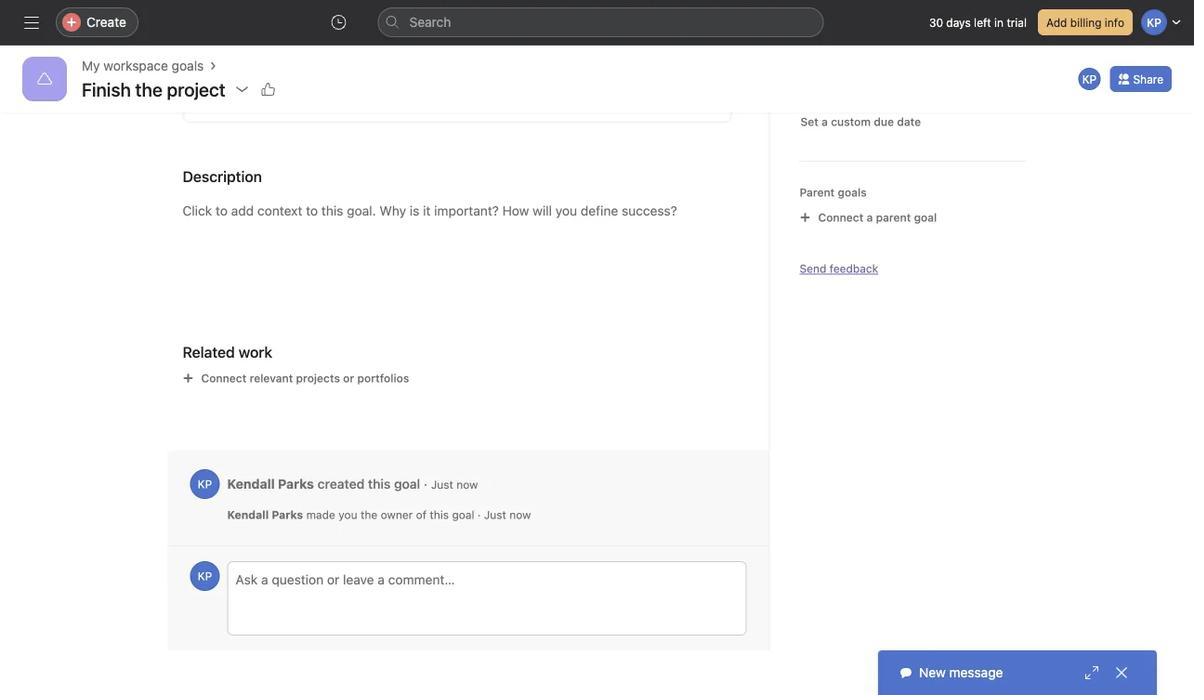 Task type: describe. For each thing, give the bounding box(es) containing it.
in
[[995, 16, 1004, 29]]

connect for parent goals
[[818, 211, 864, 224]]

relevant
[[250, 372, 293, 385]]

owner
[[381, 508, 413, 521]]

send
[[800, 262, 827, 275]]

billing
[[1071, 16, 1102, 29]]

2 vertical spatial goal
[[452, 508, 475, 521]]

created
[[318, 476, 365, 492]]

search button
[[378, 7, 824, 37]]

parks for created
[[278, 476, 314, 492]]

kendall parks created this goal · just now
[[227, 476, 478, 492]]

1 vertical spatial ·
[[478, 508, 481, 521]]

0 vertical spatial ·
[[424, 476, 428, 492]]

connect a parent goal
[[818, 211, 937, 224]]

2 vertical spatial kp button
[[190, 561, 220, 591]]

30 days left in trial
[[929, 16, 1027, 29]]

date
[[897, 115, 921, 128]]

parent goals
[[800, 186, 867, 199]]

description
[[183, 168, 262, 185]]

now inside kendall parks created this goal · just now
[[457, 478, 478, 491]]

create
[[86, 14, 126, 30]]

projects
[[296, 372, 340, 385]]

0 horizontal spatial this
[[368, 476, 391, 492]]

share button
[[1110, 66, 1172, 92]]

0 horizontal spatial goal
[[394, 476, 420, 492]]

a for connect
[[867, 211, 873, 224]]

kp for the middle kp button
[[198, 478, 212, 491]]

add
[[1047, 16, 1068, 29]]

1 vertical spatial now
[[510, 508, 531, 521]]

expand sidebar image
[[24, 15, 39, 30]]

0 horizontal spatial goals
[[172, 58, 204, 73]]

connect a parent goal button
[[792, 205, 946, 231]]

days
[[947, 16, 971, 29]]

1 vertical spatial kp button
[[190, 469, 220, 499]]

just inside kendall parks created this goal · just now
[[431, 478, 454, 491]]

kendall for made
[[227, 508, 269, 521]]

info
[[1105, 16, 1125, 29]]

1 vertical spatial just
[[484, 508, 507, 521]]

connect relevant projects or portfolios button
[[174, 365, 418, 391]]

0 vertical spatial kp button
[[1077, 66, 1103, 92]]

add billing info
[[1047, 16, 1125, 29]]

history image
[[331, 15, 346, 30]]

0 likes. click to like this task image
[[261, 82, 276, 97]]



Task type: locate. For each thing, give the bounding box(es) containing it.
this up kendall parks made you the owner of this goal · just now
[[368, 476, 391, 492]]

a left parent
[[867, 211, 873, 224]]

kendall parks link left made
[[227, 508, 303, 521]]

new message
[[919, 665, 1003, 680]]

1 vertical spatial goals
[[838, 186, 867, 199]]

my workspace goals
[[82, 58, 204, 73]]

1 horizontal spatial now
[[510, 508, 531, 521]]

left
[[974, 16, 992, 29]]

1 vertical spatial this
[[430, 508, 449, 521]]

1 horizontal spatial goal
[[452, 508, 475, 521]]

0 horizontal spatial just
[[431, 478, 454, 491]]

0 horizontal spatial connect
[[201, 372, 247, 385]]

show options image
[[235, 82, 250, 97]]

1 vertical spatial goal
[[394, 476, 420, 492]]

0 vertical spatial now
[[457, 478, 478, 491]]

goals up 'the project'
[[172, 58, 204, 73]]

0 vertical spatial goals
[[172, 58, 204, 73]]

1 horizontal spatial this
[[430, 508, 449, 521]]

0 vertical spatial a
[[822, 115, 828, 128]]

kp
[[1083, 73, 1097, 86], [198, 478, 212, 491], [198, 570, 212, 583]]

kendall left made
[[227, 508, 269, 521]]

a right 'set'
[[822, 115, 828, 128]]

1 vertical spatial kendall parks link
[[227, 508, 303, 521]]

search list box
[[378, 7, 824, 37]]

expand new message image
[[1085, 666, 1100, 680]]

1 kendall from the top
[[227, 476, 275, 492]]

a
[[822, 115, 828, 128], [867, 211, 873, 224]]

parks for made
[[272, 508, 303, 521]]

0 vertical spatial this
[[368, 476, 391, 492]]

2 horizontal spatial goal
[[914, 211, 937, 224]]

0 horizontal spatial ·
[[424, 476, 428, 492]]

0 vertical spatial just
[[431, 478, 454, 491]]

0 horizontal spatial a
[[822, 115, 828, 128]]

1 vertical spatial connect
[[201, 372, 247, 385]]

connect
[[818, 211, 864, 224], [201, 372, 247, 385]]

due
[[874, 115, 894, 128]]

· up 'of'
[[424, 476, 428, 492]]

connect relevant projects or portfolios
[[201, 372, 409, 385]]

1 horizontal spatial just
[[484, 508, 507, 521]]

kp for the bottom kp button
[[198, 570, 212, 583]]

parks
[[278, 476, 314, 492], [272, 508, 303, 521]]

30
[[929, 16, 943, 29]]

send feedback
[[800, 262, 879, 275]]

a for set
[[822, 115, 828, 128]]

2 vertical spatial kp
[[198, 570, 212, 583]]

·
[[424, 476, 428, 492], [478, 508, 481, 521]]

1 horizontal spatial a
[[867, 211, 873, 224]]

share
[[1134, 73, 1164, 86]]

1 vertical spatial a
[[867, 211, 873, 224]]

goal inside connect a parent goal button
[[914, 211, 937, 224]]

goal up owner
[[394, 476, 420, 492]]

connect down related work
[[201, 372, 247, 385]]

kendall parks made you the owner of this goal · just now
[[227, 508, 531, 521]]

send feedback link
[[800, 260, 879, 277]]

· right 'of'
[[478, 508, 481, 521]]

the project
[[135, 78, 226, 100]]

kendall parks link
[[227, 476, 314, 492], [227, 508, 303, 521]]

just
[[431, 478, 454, 491], [484, 508, 507, 521]]

search
[[409, 14, 451, 30]]

set a custom due date button
[[796, 112, 926, 131]]

kp button
[[1077, 66, 1103, 92], [190, 469, 220, 499], [190, 561, 220, 591]]

parent
[[800, 186, 835, 199]]

just right 'of'
[[484, 508, 507, 521]]

1 vertical spatial kp
[[198, 478, 212, 491]]

0 vertical spatial kp
[[1083, 73, 1097, 86]]

add billing info button
[[1038, 9, 1133, 35]]

0 vertical spatial kendall
[[227, 476, 275, 492]]

2 kendall from the top
[[227, 508, 269, 521]]

connect for related work
[[201, 372, 247, 385]]

set
[[801, 115, 819, 128]]

create button
[[56, 7, 138, 37]]

0 vertical spatial connect
[[818, 211, 864, 224]]

portfolios
[[357, 372, 409, 385]]

set a custom due date
[[801, 115, 921, 128]]

1 horizontal spatial goals
[[838, 186, 867, 199]]

my workspace goals link
[[82, 56, 204, 76]]

a inside button
[[822, 115, 828, 128]]

finish the project
[[82, 78, 226, 100]]

goal right 'of'
[[452, 508, 475, 521]]

goal right parent
[[914, 211, 937, 224]]

kendall
[[227, 476, 275, 492], [227, 508, 269, 521]]

0 vertical spatial parks
[[278, 476, 314, 492]]

or
[[343, 372, 354, 385]]

0 vertical spatial kendall parks link
[[227, 476, 314, 492]]

1 vertical spatial kendall
[[227, 508, 269, 521]]

goals up connect a parent goal button
[[838, 186, 867, 199]]

parks left made
[[272, 508, 303, 521]]

kendall for created
[[227, 476, 275, 492]]

just up kendall parks made you the owner of this goal · just now
[[431, 478, 454, 491]]

parks up made
[[278, 476, 314, 492]]

goals
[[172, 58, 204, 73], [838, 186, 867, 199]]

kendall parks link for ·
[[227, 508, 303, 521]]

my
[[82, 58, 100, 73]]

parent
[[876, 211, 911, 224]]

1 horizontal spatial ·
[[478, 508, 481, 521]]

finish
[[82, 78, 131, 100]]

0 horizontal spatial now
[[457, 478, 478, 491]]

of
[[416, 508, 427, 521]]

kendall left "created"
[[227, 476, 275, 492]]

kendall parks link up made
[[227, 476, 314, 492]]

trial
[[1007, 16, 1027, 29]]

you
[[339, 508, 358, 521]]

this right 'of'
[[430, 508, 449, 521]]

now
[[457, 478, 478, 491], [510, 508, 531, 521]]

1 kendall parks link from the top
[[227, 476, 314, 492]]

a inside button
[[867, 211, 873, 224]]

related work
[[183, 343, 272, 361]]

feedback
[[830, 262, 879, 275]]

close image
[[1115, 666, 1129, 680]]

1 horizontal spatial connect
[[818, 211, 864, 224]]

the
[[361, 508, 378, 521]]

1 vertical spatial parks
[[272, 508, 303, 521]]

2 kendall parks link from the top
[[227, 508, 303, 521]]

made
[[306, 508, 335, 521]]

goal
[[914, 211, 937, 224], [394, 476, 420, 492], [452, 508, 475, 521]]

0 vertical spatial goal
[[914, 211, 937, 224]]

custom
[[831, 115, 871, 128]]

kendall parks link for kendall parks created this goal · just now
[[227, 476, 314, 492]]

workspace
[[103, 58, 168, 73]]

connect down parent goals
[[818, 211, 864, 224]]

this
[[368, 476, 391, 492], [430, 508, 449, 521]]



Task type: vqa. For each thing, say whether or not it's contained in the screenshot.
KP button
yes



